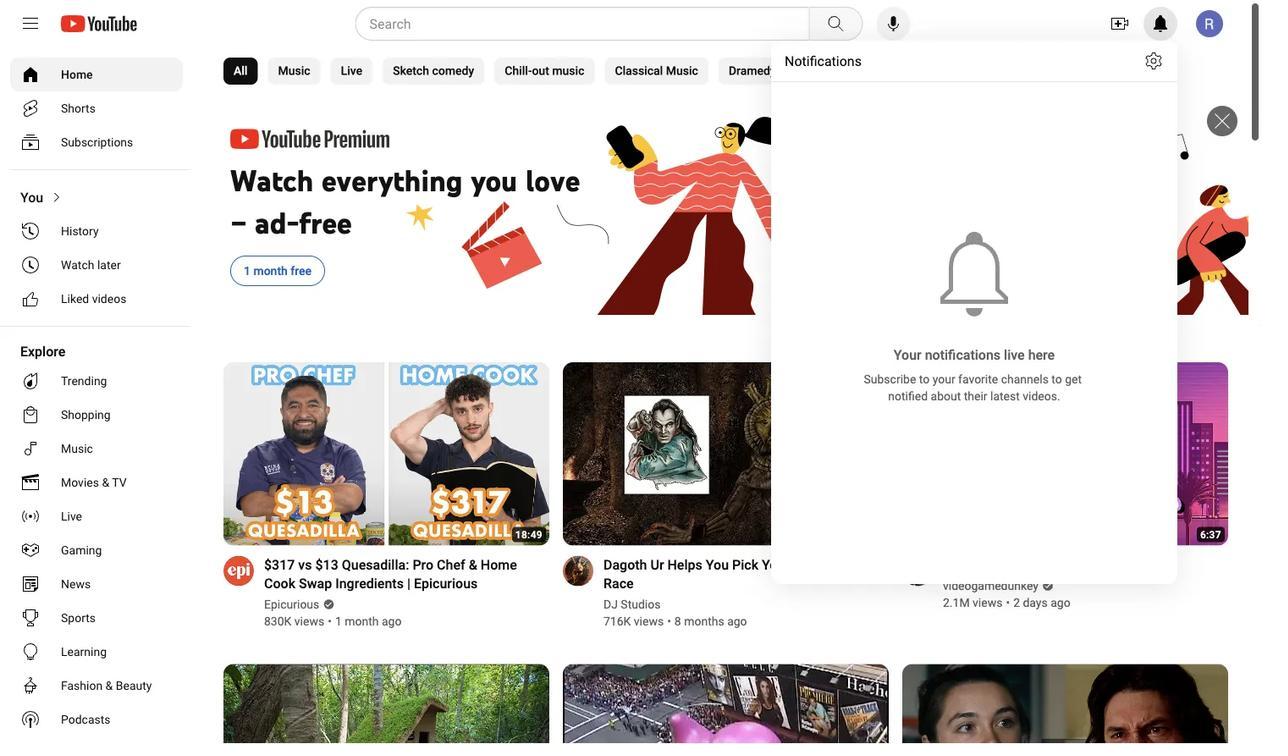 Task type: locate. For each thing, give the bounding box(es) containing it.
watch up ad-
[[230, 162, 314, 199]]

live left sketch at left
[[341, 64, 363, 78]]

0 vertical spatial home
[[61, 67, 93, 81]]

classical
[[615, 64, 663, 78]]

views down studios
[[634, 615, 664, 629]]

1 vertical spatial watch
[[61, 258, 94, 272]]

shopping link
[[10, 398, 183, 432], [10, 398, 183, 432]]

your up subscribe
[[894, 347, 922, 363]]

dramedy
[[729, 64, 776, 78]]

trending
[[61, 374, 107, 388]]

watch
[[230, 162, 314, 199], [61, 258, 94, 272]]

epicurious link
[[264, 597, 321, 613]]

your
[[894, 347, 922, 363], [762, 557, 790, 573]]

18:49
[[515, 529, 543, 541]]

dj
[[604, 598, 618, 612]]

views
[[973, 596, 1003, 610], [295, 615, 324, 629], [634, 615, 664, 629]]

history
[[61, 224, 99, 238]]

1 horizontal spatial watch
[[230, 162, 314, 199]]

epicurious image
[[224, 556, 254, 586]]

subscriptions link
[[10, 125, 183, 159], [10, 125, 183, 159]]

month
[[254, 264, 288, 278], [345, 615, 379, 629]]

pro
[[413, 557, 434, 573]]

ur
[[651, 557, 664, 573]]

you
[[471, 162, 518, 199]]

1 vertical spatial &
[[469, 557, 477, 573]]

dj studios image
[[563, 556, 594, 586]]

podcasts link
[[10, 703, 183, 737], [10, 703, 183, 737]]

history link
[[10, 214, 183, 248], [10, 214, 183, 248]]

8 months ago
[[675, 615, 747, 629]]

watch later
[[61, 258, 121, 272]]

epicurious
[[414, 576, 478, 592], [264, 598, 319, 612]]

love
[[526, 162, 580, 199]]

learning
[[61, 645, 107, 659]]

–
[[230, 204, 247, 241]]

6 minutes, 37 seconds element
[[1201, 529, 1222, 541]]

Search text field
[[370, 13, 806, 35]]

0 vertical spatial 1
[[244, 264, 251, 278]]

& right chef
[[469, 557, 477, 573]]

to left your
[[919, 372, 930, 386]]

home up shorts
[[61, 67, 93, 81]]

music up movies
[[61, 442, 93, 456]]

their
[[964, 389, 988, 403]]

None search field
[[325, 7, 867, 41]]

0 vertical spatial month
[[254, 264, 288, 278]]

views down videogamedunkey 'link'
[[973, 596, 1003, 610]]

fashion
[[61, 679, 103, 693]]

shorts
[[61, 101, 96, 115]]

1 horizontal spatial views
[[634, 615, 664, 629]]

ago right months
[[727, 615, 747, 629]]

liked videos link
[[10, 282, 183, 316], [10, 282, 183, 316]]

subscriptions
[[61, 135, 133, 149]]

out
[[532, 64, 549, 78]]

1 right 830k views
[[335, 615, 342, 629]]

0 vertical spatial &
[[102, 475, 109, 489]]

1 horizontal spatial 1
[[335, 615, 342, 629]]

about
[[931, 389, 961, 403]]

music right all
[[278, 64, 310, 78]]

0 horizontal spatial to
[[919, 372, 930, 386]]

18:49 link
[[224, 362, 550, 548]]

your notifications live here
[[894, 347, 1055, 363]]

1 vertical spatial free
[[291, 264, 312, 278]]

to
[[919, 372, 930, 386], [1052, 372, 1062, 386]]

uploaded
[[855, 64, 905, 78]]

6:37
[[1201, 529, 1222, 541]]

tab
[[925, 58, 1006, 85]]

home
[[61, 67, 93, 81], [481, 557, 517, 573]]

news link
[[10, 567, 183, 601], [10, 567, 183, 601]]

2 horizontal spatial music
[[666, 64, 698, 78]]

subscribe to your favorite channels to get notified about their latest videos.
[[864, 372, 1085, 403]]

shopping
[[61, 408, 111, 422]]

podcasts
[[61, 713, 111, 726]]

epicurious down chef
[[414, 576, 478, 592]]

0 horizontal spatial month
[[254, 264, 288, 278]]

1 horizontal spatial live
[[341, 64, 363, 78]]

fashion & beauty
[[61, 679, 152, 693]]

you link
[[10, 180, 183, 214], [10, 180, 183, 214]]

explore
[[20, 343, 66, 359]]

everything
[[322, 162, 463, 199]]

0 vertical spatial epicurious
[[414, 576, 478, 592]]

free up 1 month free text field
[[299, 204, 352, 241]]

1 horizontal spatial you
[[706, 557, 729, 573]]

chill-
[[505, 64, 532, 78]]

music
[[278, 64, 310, 78], [666, 64, 698, 78], [61, 442, 93, 456]]

ago right the "days"
[[1051, 596, 1071, 610]]

watch left the later at the top left
[[61, 258, 94, 272]]

1 vertical spatial your
[[762, 557, 790, 573]]

music link
[[10, 432, 183, 466], [10, 432, 183, 466]]

to left get
[[1052, 372, 1062, 386]]

& for beauty
[[106, 679, 113, 693]]

your inside the dagoth ur helps you pick your character's race
[[762, 557, 790, 573]]

notifications
[[785, 53, 862, 69]]

ago down ingredients
[[382, 615, 402, 629]]

0 horizontal spatial you
[[20, 189, 43, 205]]

1
[[244, 264, 251, 278], [335, 615, 342, 629]]

2 vertical spatial &
[[106, 679, 113, 693]]

music
[[552, 64, 585, 78]]

helps
[[668, 557, 703, 573]]

0 horizontal spatial your
[[762, 557, 790, 573]]

1 vertical spatial home
[[481, 557, 517, 573]]

0 horizontal spatial music
[[61, 442, 93, 456]]

free
[[299, 204, 352, 241], [291, 264, 312, 278]]

live
[[1004, 347, 1025, 363]]

1 vertical spatial live
[[61, 509, 82, 523]]

live inside tab list
[[341, 64, 363, 78]]

subscribe
[[864, 372, 916, 386]]

home down 18:49
[[481, 557, 517, 573]]

1 horizontal spatial ago
[[727, 615, 747, 629]]

1 horizontal spatial epicurious
[[414, 576, 478, 592]]

1 horizontal spatial to
[[1052, 372, 1062, 386]]

1 vertical spatial 1
[[335, 615, 342, 629]]

1 horizontal spatial home
[[481, 557, 517, 573]]

watch everything you love – ad-free
[[230, 162, 580, 241]]

months
[[684, 615, 725, 629]]

tab list
[[224, 47, 1006, 95]]

month for free
[[254, 264, 288, 278]]

month down ad-
[[254, 264, 288, 278]]

0 horizontal spatial live
[[61, 509, 82, 523]]

&
[[102, 475, 109, 489], [469, 557, 477, 573], [106, 679, 113, 693]]

free down ad-
[[291, 264, 312, 278]]

videos
[[92, 292, 126, 306]]

notifications
[[925, 347, 1001, 363]]

2 to from the left
[[1052, 372, 1062, 386]]

your right pick
[[762, 557, 790, 573]]

live link
[[10, 500, 183, 533], [10, 500, 183, 533]]

0 horizontal spatial watch
[[61, 258, 94, 272]]

$317 vs $13 quesadilla: pro chef & home cook swap ingredients | epicurious by epicurious 830,843 views 1 month ago 18 minutes element
[[264, 556, 529, 593]]

tab list containing all
[[224, 47, 1006, 95]]

watch later link
[[10, 248, 183, 282], [10, 248, 183, 282]]

1 month free text field
[[244, 264, 312, 278]]

ad-
[[255, 204, 299, 241]]

music right classical
[[666, 64, 698, 78]]

0 vertical spatial your
[[894, 347, 922, 363]]

ago
[[1051, 596, 1071, 610], [382, 615, 402, 629], [727, 615, 747, 629]]

swap
[[299, 576, 332, 592]]

all
[[234, 64, 248, 78]]

1 horizontal spatial month
[[345, 615, 379, 629]]

month for ago
[[345, 615, 379, 629]]

watch inside watch everything you love – ad-free
[[230, 162, 314, 199]]

dagoth
[[604, 557, 647, 573]]

avatar image image
[[1196, 10, 1224, 37]]

month down ingredients
[[345, 615, 379, 629]]

1 horizontal spatial your
[[894, 347, 922, 363]]

0 horizontal spatial ago
[[382, 615, 402, 629]]

views down epicurious "link"
[[295, 615, 324, 629]]

days
[[1023, 596, 1048, 610]]

comedy
[[432, 64, 474, 78]]

1 vertical spatial epicurious
[[264, 598, 319, 612]]

learning link
[[10, 635, 183, 669], [10, 635, 183, 669]]

live down movies
[[61, 509, 82, 523]]

0 horizontal spatial 1
[[244, 264, 251, 278]]

& left the tv
[[102, 475, 109, 489]]

free inside 1 month free link
[[291, 264, 312, 278]]

1 vertical spatial you
[[706, 557, 729, 573]]

0 horizontal spatial views
[[295, 615, 324, 629]]

0 vertical spatial live
[[341, 64, 363, 78]]

free inside watch everything you love – ad-free
[[299, 204, 352, 241]]

dj studios link
[[604, 597, 662, 613]]

0 vertical spatial free
[[299, 204, 352, 241]]

& left beauty
[[106, 679, 113, 693]]

0 horizontal spatial epicurious
[[264, 598, 319, 612]]

fashion & beauty link
[[10, 669, 183, 703], [10, 669, 183, 703]]

1 to from the left
[[919, 372, 930, 386]]

your
[[933, 372, 956, 386]]

1 down the –
[[244, 264, 251, 278]]

dagoth ur helps you pick your character's race by dj studios 716,799 views 8 months ago 5 minutes, 33 seconds element
[[604, 556, 869, 593]]

1 vertical spatial month
[[345, 615, 379, 629]]

shorts link
[[10, 91, 183, 125], [10, 91, 183, 125]]

epicurious up 830k views
[[264, 598, 319, 612]]

0 vertical spatial watch
[[230, 162, 314, 199]]

$13
[[315, 557, 339, 573]]



Task type: vqa. For each thing, say whether or not it's contained in the screenshot.
bottommost Go to channel image
no



Task type: describe. For each thing, give the bounding box(es) containing it.
2 days ago
[[1014, 596, 1071, 610]]

ago for dagoth ur helps you pick your character's race
[[727, 615, 747, 629]]

ago for $317 vs $13 quesadilla: pro chef & home cook swap ingredients | epicurious
[[382, 615, 402, 629]]

movies
[[61, 475, 99, 489]]

liked
[[61, 292, 89, 306]]

latest
[[991, 389, 1020, 403]]

vs
[[298, 557, 312, 573]]

views for dagoth ur helps you pick your character's race
[[634, 615, 664, 629]]

epicurious inside "link"
[[264, 598, 319, 612]]

1 month free
[[244, 264, 312, 278]]

2.1m
[[943, 596, 970, 610]]

6:37 link
[[903, 362, 1229, 548]]

ingredients
[[335, 576, 404, 592]]

dagoth ur helps you pick your character's race
[[604, 557, 861, 592]]

classical music
[[615, 64, 698, 78]]

channels
[[1001, 372, 1049, 386]]

favorite
[[959, 372, 998, 386]]

notified
[[888, 389, 928, 403]]

2 horizontal spatial views
[[973, 596, 1003, 610]]

epicurious inside $317 vs $13 quesadilla: pro chef & home cook swap ingredients | epicurious
[[414, 576, 478, 592]]

views for $317 vs $13 quesadilla: pro chef & home cook swap ingredients | epicurious
[[295, 615, 324, 629]]

quesadilla:
[[342, 557, 409, 573]]

news
[[61, 577, 91, 591]]

chill-out music
[[505, 64, 585, 78]]

chef
[[437, 557, 465, 573]]

gaming
[[61, 543, 102, 557]]

watch for watch everything you love – ad-free
[[230, 162, 314, 199]]

1 for 1 month ago
[[335, 615, 342, 629]]

movies & tv
[[61, 475, 127, 489]]

get
[[1065, 372, 1082, 386]]

8
[[675, 615, 681, 629]]

watch for watch later
[[61, 258, 94, 272]]

dj studios
[[604, 598, 661, 612]]

dagoth ur helps you pick your character's race link
[[604, 556, 869, 593]]

cook
[[264, 576, 296, 592]]

1 for 1 month free
[[244, 264, 251, 278]]

you inside the dagoth ur helps you pick your character's race
[[706, 557, 729, 573]]

& for tv
[[102, 475, 109, 489]]

character's
[[793, 557, 861, 573]]

18 minutes, 49 seconds element
[[515, 529, 543, 541]]

sketch
[[393, 64, 429, 78]]

sports
[[61, 611, 96, 625]]

0 horizontal spatial home
[[61, 67, 93, 81]]

studios
[[621, 598, 661, 612]]

videogamedunkey image
[[903, 556, 933, 586]]

home inside $317 vs $13 quesadilla: pro chef & home cook swap ingredients | epicurious
[[481, 557, 517, 573]]

videogamedunkey link
[[943, 578, 1040, 595]]

race
[[604, 576, 634, 592]]

beauty
[[116, 679, 152, 693]]

pick
[[732, 557, 759, 573]]

$317 vs $13 quesadilla: pro chef & home cook swap ingredients | epicurious link
[[264, 556, 529, 593]]

sketch comedy
[[393, 64, 474, 78]]

830k
[[264, 615, 292, 629]]

$317 vs $13 quesadilla: pro chef & home cook swap ingredients | epicurious
[[264, 557, 517, 592]]

716k
[[604, 615, 631, 629]]

2
[[1014, 596, 1020, 610]]

here
[[1028, 347, 1055, 363]]

later
[[97, 258, 121, 272]]

recently
[[807, 64, 852, 78]]

1 month ago
[[335, 615, 402, 629]]

videos.
[[1023, 389, 1061, 403]]

videogamedunkey
[[943, 579, 1039, 593]]

2.1m views
[[943, 596, 1003, 610]]

830k views
[[264, 615, 324, 629]]

tv
[[112, 475, 127, 489]]

1 horizontal spatial music
[[278, 64, 310, 78]]

recently uploaded
[[807, 64, 905, 78]]

& inside $317 vs $13 quesadilla: pro chef & home cook swap ingredients | epicurious
[[469, 557, 477, 573]]

tab inside tab list
[[925, 58, 1006, 85]]

|
[[407, 576, 411, 592]]

0 vertical spatial you
[[20, 189, 43, 205]]

$317
[[264, 557, 295, 573]]

1 month free link
[[230, 256, 325, 286]]

liked videos
[[61, 292, 126, 306]]

716k views
[[604, 615, 664, 629]]

2 horizontal spatial ago
[[1051, 596, 1071, 610]]



